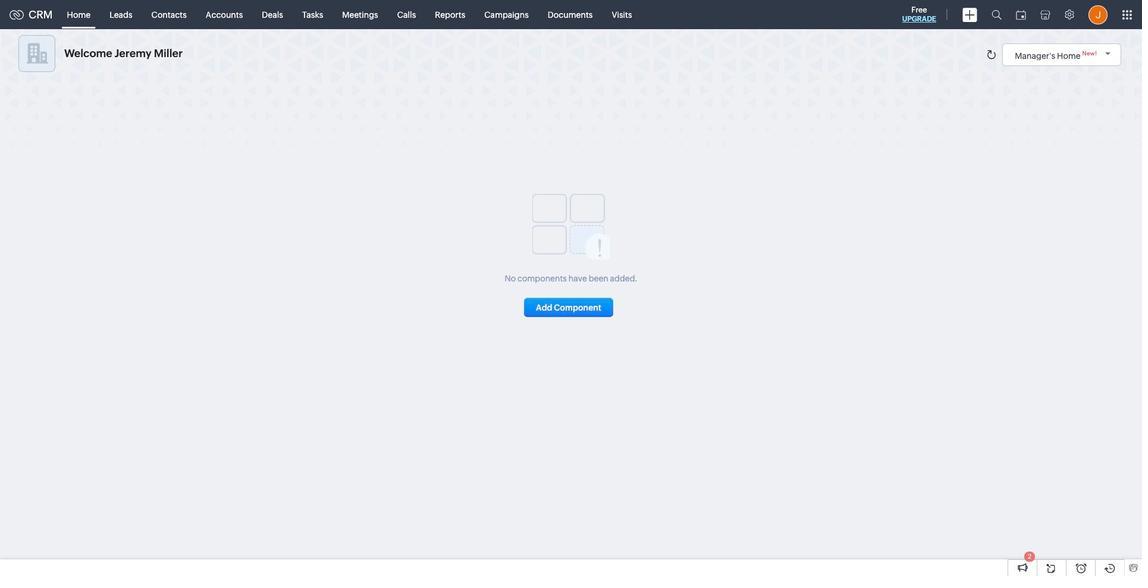 Task type: describe. For each thing, give the bounding box(es) containing it.
calendar image
[[1017, 10, 1027, 19]]

create menu element
[[956, 0, 985, 29]]

logo image
[[10, 10, 24, 19]]



Task type: locate. For each thing, give the bounding box(es) containing it.
search image
[[992, 10, 1002, 20]]

create menu image
[[963, 7, 978, 22]]

profile image
[[1089, 5, 1108, 24]]

search element
[[985, 0, 1010, 29]]

profile element
[[1082, 0, 1115, 29]]



Task type: vqa. For each thing, say whether or not it's contained in the screenshot.
Contacts "image"
no



